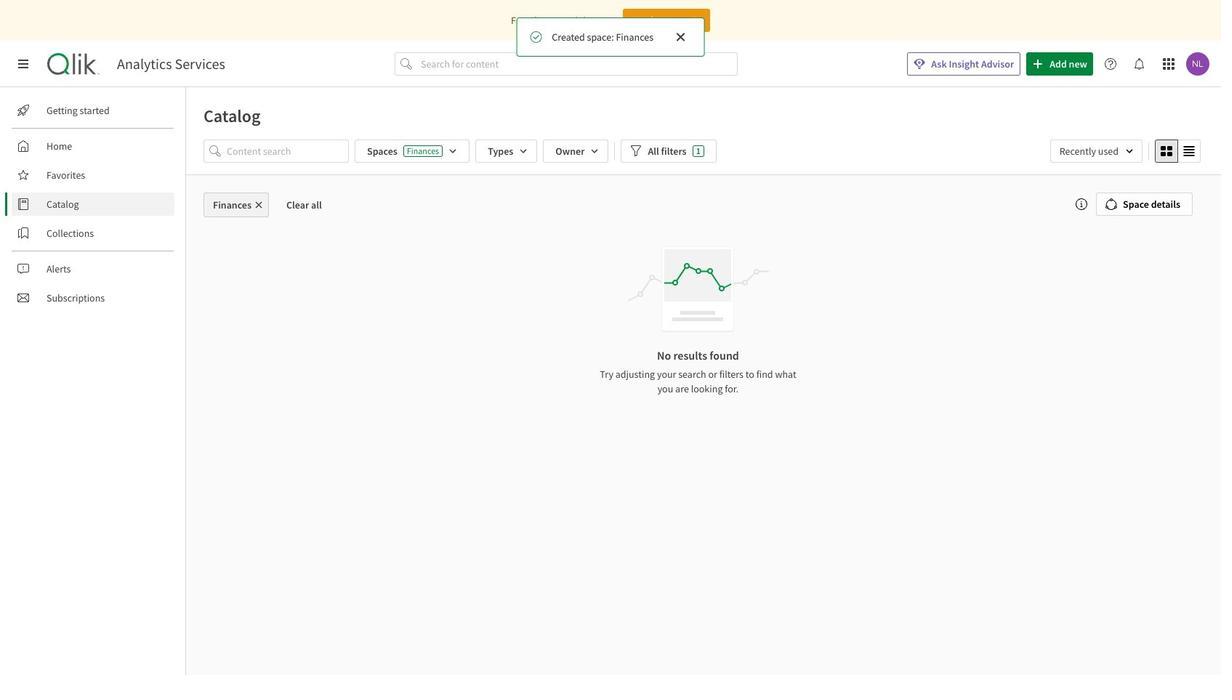 Task type: locate. For each thing, give the bounding box(es) containing it.
switch view group
[[1156, 140, 1201, 163]]

None field
[[1051, 140, 1143, 163]]

Content search text field
[[227, 140, 349, 163]]

close sidebar menu image
[[17, 58, 29, 70]]

noah lott image
[[1187, 52, 1210, 76]]

alert
[[517, 17, 705, 57]]



Task type: describe. For each thing, give the bounding box(es) containing it.
filters region
[[186, 137, 1222, 175]]

navigation pane element
[[0, 93, 185, 316]]

Search for content text field
[[418, 52, 738, 76]]

none field inside filters region
[[1051, 140, 1143, 163]]

list view image
[[1184, 145, 1196, 157]]

analytics services element
[[117, 55, 225, 73]]

tile view image
[[1161, 145, 1173, 157]]



Task type: vqa. For each thing, say whether or not it's contained in the screenshot.
Home Badge icon at the top of the page
no



